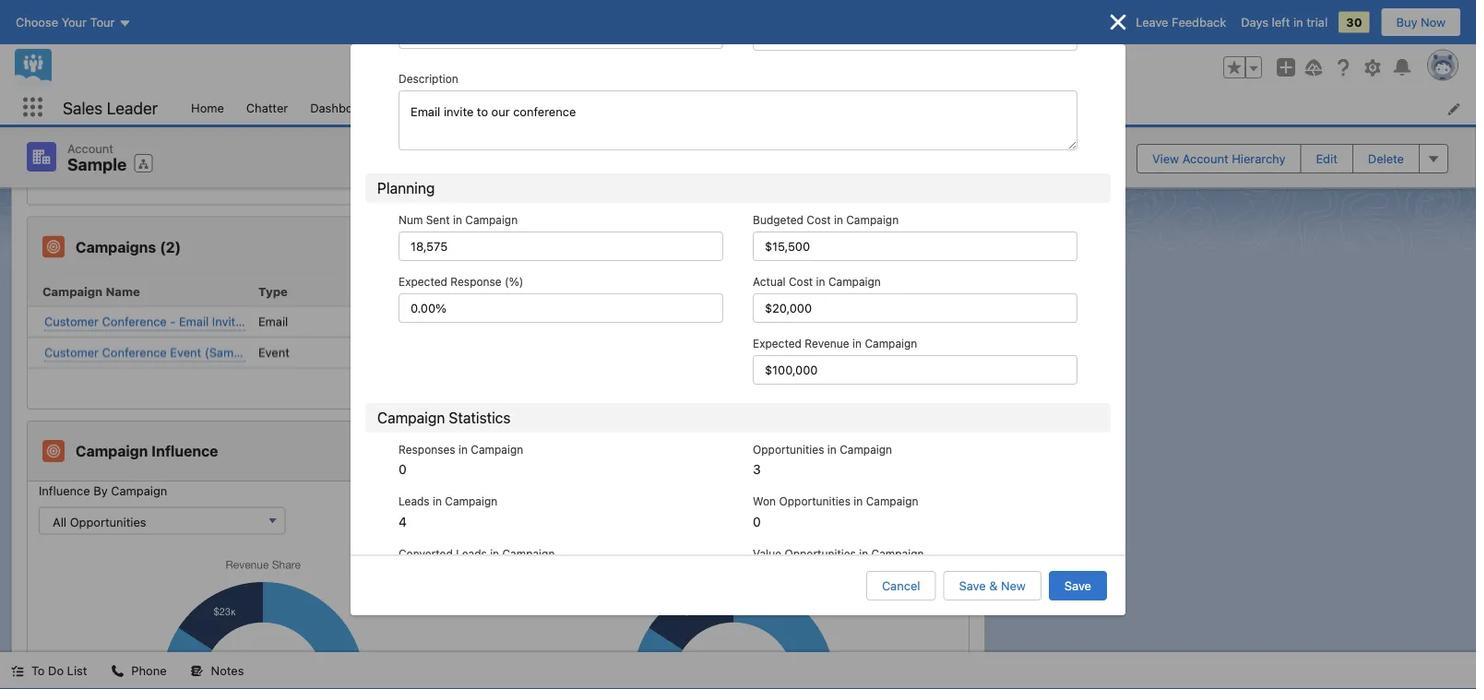 Task type: locate. For each thing, give the bounding box(es) containing it.
text default image
[[11, 665, 24, 678], [111, 665, 124, 678], [191, 665, 204, 678]]

email right -
[[179, 314, 209, 328]]

0 inside won opportunities in campaign 0
[[753, 514, 761, 529]]

in
[[1294, 15, 1304, 29], [453, 213, 462, 226], [834, 213, 843, 226], [816, 275, 825, 288], [797, 285, 808, 298], [853, 337, 862, 350], [459, 443, 468, 456], [828, 443, 837, 456], [433, 495, 442, 508], [854, 495, 863, 508], [490, 547, 499, 560], [859, 547, 869, 560]]

1 save from the left
[[959, 579, 986, 593]]

1 conference from the top
[[102, 314, 167, 328]]

1 email from the left
[[179, 314, 209, 328]]

0 horizontal spatial leads
[[399, 495, 430, 508]]

expected response (%)
[[399, 275, 524, 288]]

campaign inside opportunities in campaign 3
[[840, 443, 892, 456]]

dashboards
[[310, 100, 377, 114]]

date right start
[[515, 285, 543, 298]]

(sample) down 'type'
[[246, 314, 296, 328]]

influence up all opportunities popup button
[[152, 442, 218, 460]]

leave feedback link
[[1136, 15, 1227, 29]]

email
[[179, 314, 209, 328], [258, 315, 288, 328]]

text default image for to do list
[[11, 665, 24, 678]]

am
[[216, 114, 235, 128]]

reports
[[423, 100, 467, 114]]

1 horizontal spatial account
[[1183, 152, 1229, 165]]

0 down responses
[[399, 462, 407, 477]]

dashboards link
[[299, 90, 388, 125]]

conference for -
[[102, 314, 167, 328]]

1 vertical spatial (sample)
[[205, 345, 255, 359]]

hold
[[142, 96, 168, 110]]

opportunities down won opportunities in campaign 0
[[785, 547, 856, 560]]

actual cost in campaign
[[753, 275, 881, 288]]

customer
[[44, 314, 99, 328], [44, 345, 99, 359]]

1 horizontal spatial leads
[[456, 547, 487, 560]]

3 text default image from the left
[[191, 665, 204, 678]]

response
[[451, 275, 502, 288]]

customer for customer conference - email invite (sample)
[[44, 314, 99, 328]]

1 horizontal spatial expected
[[753, 337, 802, 350]]

(sample)
[[246, 314, 296, 328], [205, 345, 255, 359]]

0 vertical spatial customer
[[44, 314, 99, 328]]

value
[[753, 547, 782, 560]]

1 text default image from the left
[[11, 665, 24, 678]]

type
[[258, 285, 288, 298]]

0 horizontal spatial save
[[959, 579, 986, 593]]

value opportunities in campaign
[[753, 547, 924, 560]]

customer inside customer conference event (sample) event
[[44, 345, 99, 359]]

1 horizontal spatial influence
[[152, 442, 218, 460]]

conference down campaign name element at the top
[[102, 314, 167, 328]]

budgeted cost in campaign up revenue
[[705, 285, 871, 298]]

0 horizontal spatial 0
[[399, 462, 407, 477]]

0 vertical spatial conference
[[102, 314, 167, 328]]

opportunities for value opportunities in campaign
[[785, 547, 856, 560]]

(%)
[[505, 275, 524, 288]]

0 vertical spatial 0
[[399, 462, 407, 477]]

0 horizontal spatial expected
[[399, 275, 448, 288]]

to
[[31, 664, 45, 678]]

save & new button
[[944, 571, 1042, 601]]

budgeted cost in campaign up actual cost in campaign
[[753, 213, 899, 226]]

opportunities up 3
[[753, 443, 824, 456]]

opportunities down opportunities in campaign 3
[[779, 495, 851, 508]]

Expected Response (%) text field
[[399, 294, 723, 323]]

2 save from the left
[[1065, 579, 1092, 593]]

campaign inside won opportunities in campaign 0
[[866, 495, 919, 508]]

date
[[42, 114, 69, 128], [515, 285, 543, 298]]

date down status:
[[42, 114, 69, 128]]

list
[[180, 90, 1476, 125]]

sales
[[63, 98, 103, 117]]

leads
[[399, 495, 430, 508], [456, 547, 487, 560]]

opportunities
[[753, 443, 824, 456], [779, 495, 851, 508], [70, 515, 146, 529], [785, 547, 856, 560]]

conference
[[102, 314, 167, 328], [102, 345, 167, 359]]

buy now
[[1397, 15, 1446, 29]]

in inside responses in campaign 0
[[459, 443, 468, 456]]

budgeted cost in campaign inside "element"
[[705, 285, 871, 298]]

budgeted up actual
[[753, 213, 804, 226]]

home link
[[180, 90, 235, 125]]

account down opened:
[[67, 141, 113, 155]]

statistics
[[449, 409, 511, 427]]

expected left revenue
[[753, 337, 802, 350]]

expected revenue in campaign
[[753, 337, 918, 350]]

budgeted inside "element"
[[705, 285, 763, 298]]

date inside on hold date opened: 9/29/2023, 8:02 am subject:
[[42, 114, 69, 128]]

start date
[[482, 285, 543, 298]]

description
[[399, 72, 458, 85]]

Expected Revenue in Campaign text field
[[753, 355, 1078, 385]]

leader
[[107, 98, 158, 117]]

Budgeted Cost in Campaign text field
[[753, 232, 1078, 261]]

chatter link
[[235, 90, 299, 125]]

(1)
[[123, 18, 143, 36]]

group
[[1224, 56, 1262, 78]]

account right view
[[1183, 152, 1229, 165]]

email down 'type'
[[258, 315, 288, 328]]

0 vertical spatial expected
[[399, 275, 448, 288]]

campaign name
[[42, 285, 140, 298]]

0 vertical spatial date
[[42, 114, 69, 128]]

customer conference - email invite (sample)
[[44, 314, 296, 328]]

save right new
[[1065, 579, 1092, 593]]

text default image inside to do list button
[[11, 665, 24, 678]]

1 horizontal spatial 0
[[753, 514, 761, 529]]

cases (1)
[[76, 18, 143, 36]]

1 vertical spatial budgeted
[[705, 285, 763, 298]]

opportunities inside won opportunities in campaign 0
[[779, 495, 851, 508]]

0 down won at the right bottom of the page
[[753, 514, 761, 529]]

1 horizontal spatial email
[[258, 315, 288, 328]]

in inside won opportunities in campaign 0
[[854, 495, 863, 508]]

2 text default image from the left
[[111, 665, 124, 678]]

conference inside customer conference event (sample) event
[[102, 345, 167, 359]]

opportunities for all opportunities
[[70, 515, 146, 529]]

expected left response
[[399, 275, 448, 288]]

all
[[53, 515, 67, 529]]

2 horizontal spatial text default image
[[191, 665, 204, 678]]

leads up 4
[[399, 495, 430, 508]]

start
[[482, 285, 512, 298]]

text default image left to
[[11, 665, 24, 678]]

event down -
[[170, 345, 201, 359]]

1 horizontal spatial text default image
[[111, 665, 124, 678]]

customer conference event (sample) event
[[44, 345, 290, 359]]

save for save
[[1065, 579, 1092, 593]]

0 horizontal spatial email
[[179, 314, 209, 328]]

conference down customer conference - email invite (sample) link
[[102, 345, 167, 359]]

campaign inside responses in campaign 0
[[471, 443, 523, 456]]

0 vertical spatial leads
[[399, 495, 430, 508]]

text default image left phone
[[111, 665, 124, 678]]

start date element
[[474, 277, 698, 307]]

1 vertical spatial customer
[[44, 345, 99, 359]]

Num Sent in Campaign text field
[[399, 232, 723, 261]]

1 vertical spatial date
[[515, 285, 543, 298]]

delete
[[1368, 152, 1404, 165]]

account inside "button"
[[1183, 152, 1229, 165]]

cancel
[[882, 579, 920, 593]]

influence up all
[[39, 483, 90, 497]]

1/26/2024
[[482, 315, 538, 328]]

1 horizontal spatial save
[[1065, 579, 1092, 593]]

inverse image
[[1107, 11, 1129, 33]]

budgeted cost in campaign
[[753, 213, 899, 226], [705, 285, 871, 298]]

forecasts
[[513, 100, 568, 114]]

event down 'type'
[[258, 345, 290, 359]]

(sample) inside customer conference - email invite (sample) link
[[246, 314, 296, 328]]

1 vertical spatial leads
[[456, 547, 487, 560]]

1 vertical spatial budgeted cost in campaign
[[705, 285, 871, 298]]

expected for expected response (%)
[[399, 275, 448, 288]]

cost for expected response (%)
[[789, 275, 813, 288]]

(2)
[[160, 238, 181, 255]]

2 customer from the top
[[44, 345, 99, 359]]

0 horizontal spatial date
[[42, 114, 69, 128]]

leads inside leads in campaign 4
[[399, 495, 430, 508]]

1 horizontal spatial date
[[515, 285, 543, 298]]

campaigns
[[76, 238, 156, 255]]

budgeted
[[753, 213, 804, 226], [705, 285, 763, 298]]

event
[[170, 345, 201, 359], [258, 345, 290, 359]]

text default image left notes
[[191, 665, 204, 678]]

in inside leads in campaign 4
[[433, 495, 442, 508]]

save left &
[[959, 579, 986, 593]]

opportunities inside all opportunities popup button
[[70, 515, 146, 529]]

in inside "element"
[[797, 285, 808, 298]]

opportunities down 'influence by campaign'
[[70, 515, 146, 529]]

opportunities inside opportunities in campaign 3
[[753, 443, 824, 456]]

0 horizontal spatial text default image
[[11, 665, 24, 678]]

1 customer from the top
[[44, 314, 99, 328]]

1 vertical spatial influence
[[39, 483, 90, 497]]

1 vertical spatial conference
[[102, 345, 167, 359]]

1 vertical spatial expected
[[753, 337, 802, 350]]

won opportunities in campaign 0
[[753, 495, 919, 529]]

0 vertical spatial (sample)
[[246, 314, 296, 328]]

Actual Cost in Campaign text field
[[753, 294, 1078, 323]]

sent
[[426, 213, 450, 226]]

customer for customer conference event (sample) event
[[44, 345, 99, 359]]

date inside start date element
[[515, 285, 543, 298]]

converted
[[399, 547, 453, 560]]

text default image inside phone button
[[111, 665, 124, 678]]

budgeted up "$15,500"
[[705, 285, 763, 298]]

feedback
[[1172, 15, 1227, 29]]

text default image inside notes button
[[191, 665, 204, 678]]

delete button
[[1353, 144, 1420, 173]]

all opportunities
[[53, 515, 146, 529]]

campaign influence
[[76, 442, 218, 460]]

expected
[[399, 275, 448, 288], [753, 337, 802, 350]]

(sample) down invite
[[205, 345, 255, 359]]

2 conference from the top
[[102, 345, 167, 359]]

1 vertical spatial 0
[[753, 514, 761, 529]]

cases
[[76, 18, 119, 36]]

30
[[1346, 15, 1363, 29]]

$15,500
[[705, 315, 750, 328]]

to do list
[[31, 664, 87, 678]]

leads right the converted on the bottom left of the page
[[456, 547, 487, 560]]



Task type: describe. For each thing, give the bounding box(es) containing it.
to do list button
[[0, 652, 98, 689]]

edit button
[[1301, 144, 1354, 173]]

edit
[[1316, 152, 1338, 165]]

sample
[[67, 155, 127, 174]]

leave
[[1136, 15, 1169, 29]]

text default image for phone
[[111, 665, 124, 678]]

days
[[1241, 15, 1269, 29]]

name
[[106, 285, 140, 298]]

cost inside "element"
[[766, 285, 794, 298]]

dashboards list item
[[299, 90, 412, 125]]

by
[[93, 483, 108, 497]]

opportunities for won opportunities in campaign 0
[[779, 495, 851, 508]]

buy now button
[[1381, 7, 1462, 37]]

now
[[1421, 15, 1446, 29]]

influence by campaign
[[39, 483, 167, 497]]

leave feedback
[[1136, 15, 1227, 29]]

customer conference event (sample) link
[[44, 343, 255, 362]]

invite
[[212, 314, 242, 328]]

&
[[989, 579, 998, 593]]

phone button
[[100, 652, 178, 689]]

customer conference - email invite (sample) link
[[44, 312, 296, 331]]

opened:
[[72, 114, 120, 128]]

00001006
[[44, 76, 102, 90]]

campaign inside leads in campaign 4
[[445, 495, 498, 508]]

num
[[399, 213, 423, 226]]

0 horizontal spatial influence
[[39, 483, 90, 497]]

new
[[1001, 579, 1026, 593]]

view
[[1152, 152, 1179, 165]]

1 horizontal spatial event
[[258, 345, 290, 359]]

hierarchy
[[1232, 152, 1286, 165]]

cost for num sent in campaign
[[807, 213, 831, 226]]

save button
[[1049, 571, 1107, 601]]

responses in campaign 0
[[399, 443, 523, 477]]

do
[[48, 664, 64, 678]]

chatter
[[246, 100, 288, 114]]

0 inside responses in campaign 0
[[399, 462, 407, 477]]

4
[[399, 514, 407, 529]]

campaign statistics
[[377, 409, 511, 427]]

text default image for notes
[[191, 665, 204, 678]]

num sent in campaign
[[399, 213, 518, 226]]

sales leader
[[63, 98, 158, 117]]

on hold date opened: 9/29/2023, 8:02 am subject:
[[42, 96, 235, 146]]

left
[[1272, 15, 1290, 29]]

responses
[[399, 443, 456, 456]]

planning
[[377, 180, 435, 197]]

campaigns (2)
[[76, 238, 181, 255]]

0 vertical spatial budgeted cost in campaign
[[753, 213, 899, 226]]

opportunities in campaign 3
[[753, 443, 892, 477]]

3
[[753, 462, 761, 477]]

notes button
[[180, 652, 255, 689]]

cancel button
[[866, 571, 936, 601]]

save & new
[[959, 579, 1026, 593]]

9/29/2023,
[[122, 114, 184, 128]]

reports link
[[412, 90, 478, 125]]

leads in campaign 4
[[399, 495, 498, 529]]

trial
[[1307, 15, 1328, 29]]

campaign name element
[[28, 277, 251, 307]]

00001006 link
[[44, 74, 102, 92]]

converted leads in campaign
[[399, 547, 555, 560]]

save for save & new
[[959, 579, 986, 593]]

subject:
[[42, 132, 88, 146]]

-
[[170, 314, 176, 328]]

search... button
[[525, 53, 894, 82]]

revenue
[[805, 337, 850, 350]]

Description text field
[[399, 91, 1078, 150]]

conference for event
[[102, 345, 167, 359]]

view account hierarchy button
[[1137, 144, 1302, 173]]

(sample) inside customer conference event (sample) event
[[205, 345, 255, 359]]

list
[[67, 664, 87, 678]]

expected for expected revenue in campaign
[[753, 337, 802, 350]]

type element
[[251, 277, 474, 307]]

0 horizontal spatial account
[[67, 141, 113, 155]]

status:
[[42, 96, 82, 110]]

campaign inside "element"
[[811, 285, 871, 298]]

forecasts link
[[502, 90, 579, 125]]

notes
[[211, 664, 244, 678]]

0 horizontal spatial event
[[170, 345, 201, 359]]

on
[[122, 96, 138, 110]]

reports list item
[[412, 90, 502, 125]]

0 vertical spatial budgeted
[[753, 213, 804, 226]]

home
[[191, 100, 224, 114]]

actual
[[753, 275, 786, 288]]

all opportunities button
[[39, 507, 285, 535]]

buy
[[1397, 15, 1418, 29]]

in inside opportunities in campaign 3
[[828, 443, 837, 456]]

cases image
[[42, 16, 65, 38]]

list containing home
[[180, 90, 1476, 125]]

0 vertical spatial influence
[[152, 442, 218, 460]]

budgeted cost in campaign element
[[698, 277, 921, 307]]

search...
[[561, 60, 610, 74]]

8:02
[[187, 114, 213, 128]]

phone
[[131, 664, 167, 678]]

view account hierarchy
[[1152, 152, 1286, 165]]

2 email from the left
[[258, 315, 288, 328]]



Task type: vqa. For each thing, say whether or not it's contained in the screenshot.
Phone (2) Popup Button at the top
no



